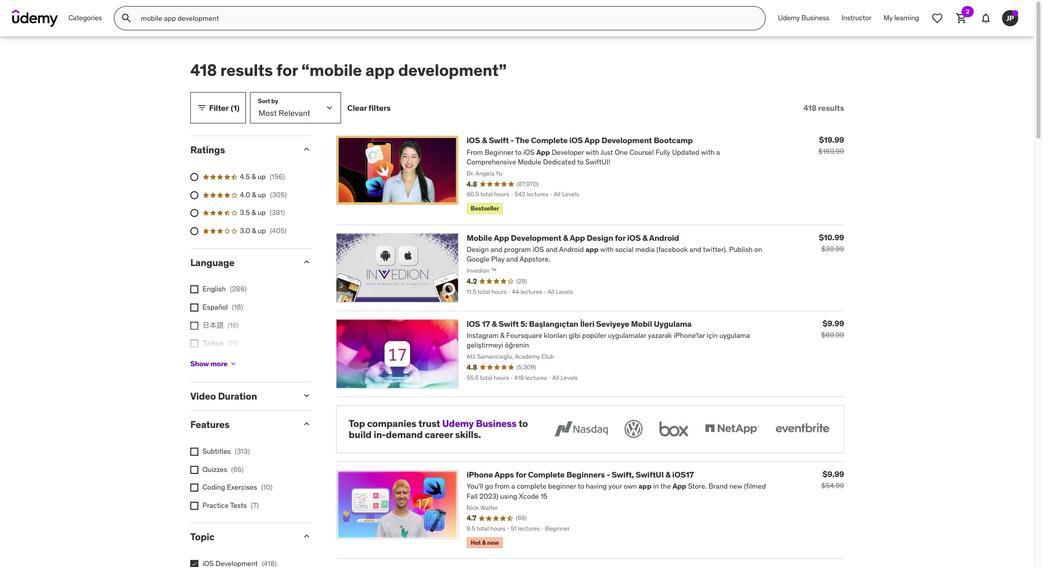 Task type: vqa. For each thing, say whether or not it's contained in the screenshot.


Task type: locate. For each thing, give the bounding box(es) containing it.
xsmall image inside show more button
[[229, 360, 238, 368]]

0 vertical spatial business
[[802, 13, 830, 22]]

instructor
[[842, 13, 872, 22]]

& right 4.5
[[252, 172, 256, 181]]

companies
[[367, 417, 417, 430]]

swift left "the"
[[489, 135, 509, 145]]

0 vertical spatial udemy business link
[[772, 6, 836, 30]]

türkçe
[[202, 339, 224, 348]]

1 vertical spatial xsmall image
[[190, 560, 198, 567]]

xsmall image right more
[[229, 360, 238, 368]]

1 horizontal spatial 418
[[804, 103, 817, 113]]

2 horizontal spatial for
[[615, 233, 626, 243]]

beginners
[[567, 470, 605, 480]]

2 vertical spatial for
[[516, 470, 526, 480]]

-
[[511, 135, 514, 145], [607, 470, 610, 480]]

ios 17 & swift 5: başlangıçtan i̇leri seviyeye mobil uygulama
[[467, 319, 692, 329]]

0 vertical spatial swift
[[489, 135, 509, 145]]

0 horizontal spatial results
[[220, 60, 273, 80]]

Search for anything text field
[[139, 10, 753, 27]]

business left to
[[476, 417, 517, 430]]

3.5 & up (381)
[[240, 208, 285, 217]]

0 vertical spatial complete
[[531, 135, 568, 145]]

日本語 (16)
[[202, 321, 239, 330]]

xsmall image left practice
[[190, 502, 198, 510]]

you have alerts image
[[1012, 10, 1018, 16]]

0 vertical spatial xsmall image
[[190, 502, 198, 510]]

my learning
[[884, 13, 919, 22]]

learning
[[894, 13, 919, 22]]

1 small image from the top
[[302, 257, 312, 267]]

up for 3.0 & up
[[258, 226, 266, 235]]

complete right "the"
[[531, 135, 568, 145]]

up left (305)
[[258, 190, 266, 199]]

0 vertical spatial udemy
[[778, 13, 800, 22]]

2 $9.99 from the top
[[823, 469, 844, 479]]

xsmall image left subtitles
[[190, 448, 198, 456]]

instructor link
[[836, 6, 878, 30]]

app
[[585, 135, 600, 145], [494, 233, 509, 243], [570, 233, 585, 243]]

3.0
[[240, 226, 250, 235]]

1 vertical spatial swift
[[499, 319, 519, 329]]

for left "mobile
[[276, 60, 298, 80]]

2 link
[[950, 6, 974, 30]]

xsmall image left türkçe
[[190, 340, 198, 348]]

ios 17 & swift 5: başlangıçtan i̇leri seviyeye mobil uygulama link
[[467, 319, 692, 329]]

1 vertical spatial for
[[615, 233, 626, 243]]

0 horizontal spatial for
[[276, 60, 298, 80]]

mobile app development & app design for ios & android
[[467, 233, 679, 243]]

&
[[482, 135, 487, 145], [252, 172, 256, 181], [252, 190, 256, 199], [252, 208, 256, 217], [252, 226, 256, 235], [563, 233, 568, 243], [643, 233, 648, 243], [492, 319, 497, 329], [666, 470, 671, 480]]

iphone apps for complete beginners - swift, swiftui & ios17
[[467, 470, 694, 480]]

4 up from the top
[[258, 226, 266, 235]]

complete
[[531, 135, 568, 145], [528, 470, 565, 480]]

results for 418 results
[[818, 103, 844, 113]]

more
[[210, 359, 227, 368]]

xsmall image
[[190, 286, 198, 294], [190, 304, 198, 312], [190, 322, 198, 330], [190, 340, 198, 348], [229, 360, 238, 368], [190, 448, 198, 456], [190, 466, 198, 474], [190, 484, 198, 492]]

(7)
[[251, 501, 259, 510]]

0 vertical spatial 418
[[190, 60, 217, 80]]

netapp image
[[703, 418, 761, 440]]

for for "mobile
[[276, 60, 298, 80]]

3.0 & up (405)
[[240, 226, 287, 235]]

1 horizontal spatial for
[[516, 470, 526, 480]]

0 horizontal spatial business
[[476, 417, 517, 430]]

i̇leri
[[580, 319, 595, 329]]

video
[[190, 390, 216, 403]]

submit search image
[[121, 12, 133, 24]]

app
[[366, 60, 395, 80]]

eventbrite image
[[773, 418, 832, 440]]

small image for video duration
[[302, 391, 312, 401]]

to build in-demand career skills.
[[349, 417, 528, 441]]

filter
[[209, 103, 229, 113]]

4.5
[[240, 172, 250, 181]]

0 vertical spatial $9.99
[[823, 318, 844, 328]]

small image
[[197, 103, 207, 113], [302, 144, 312, 155], [302, 391, 312, 401], [302, 419, 312, 429]]

(305)
[[270, 190, 287, 199]]

$9.99 inside $9.99 $69.99
[[823, 318, 844, 328]]

seviyeye
[[596, 319, 629, 329]]

results up the (1)
[[220, 60, 273, 80]]

& right "3.0"
[[252, 226, 256, 235]]

1 vertical spatial business
[[476, 417, 517, 430]]

1 horizontal spatial udemy
[[778, 13, 800, 22]]

1 horizontal spatial udemy business link
[[772, 6, 836, 30]]

0 vertical spatial for
[[276, 60, 298, 80]]

1 vertical spatial udemy business link
[[442, 417, 517, 430]]

2 small image from the top
[[302, 532, 312, 542]]

1 xsmall image from the top
[[190, 502, 198, 510]]

subtitles (313)
[[202, 447, 250, 456]]

build
[[349, 429, 372, 441]]

(286)
[[230, 285, 247, 294]]

17
[[482, 319, 490, 329]]

udemy image
[[12, 10, 58, 27]]

top
[[349, 417, 365, 430]]

$9.99 inside $9.99 $54.99
[[823, 469, 844, 479]]

for
[[276, 60, 298, 80], [615, 233, 626, 243], [516, 470, 526, 480]]

udemy
[[778, 13, 800, 22], [442, 417, 474, 430]]

complete left the beginners on the right bottom of page
[[528, 470, 565, 480]]

results inside 418 results status
[[818, 103, 844, 113]]

$9.99 for ios 17 & swift 5: başlangıçtan i̇leri seviyeye mobil uygulama
[[823, 318, 844, 328]]

1 vertical spatial 418
[[804, 103, 817, 113]]

jp link
[[998, 6, 1023, 30]]

practice tests (7)
[[202, 501, 259, 510]]

$9.99 up '$54.99' at the right bottom of the page
[[823, 469, 844, 479]]

topic button
[[190, 531, 294, 543]]

(1)
[[231, 103, 239, 113]]

1 $9.99 from the top
[[823, 318, 844, 328]]

"mobile
[[301, 60, 362, 80]]

xsmall image left coding
[[190, 484, 198, 492]]

swift left 5:
[[499, 319, 519, 329]]

(313)
[[235, 447, 250, 456]]

1 vertical spatial development
[[511, 233, 561, 243]]

- left "the"
[[511, 135, 514, 145]]

- left swift,
[[607, 470, 610, 480]]

for right apps at bottom
[[516, 470, 526, 480]]

clear filters
[[347, 103, 391, 113]]

$9.99 for iphone apps for complete beginners - swift, swiftui & ios17
[[823, 469, 844, 479]]

swift
[[489, 135, 509, 145], [499, 319, 519, 329]]

results up $19.99
[[818, 103, 844, 113]]

xsmall image for english
[[190, 286, 198, 294]]

show more
[[190, 359, 227, 368]]

up left (156)
[[258, 172, 266, 181]]

features button
[[190, 419, 294, 431]]

show more button
[[190, 354, 238, 374]]

xsmall image left english on the left of the page
[[190, 286, 198, 294]]

ios
[[467, 135, 480, 145], [569, 135, 583, 145], [627, 233, 641, 243], [467, 319, 480, 329]]

xsmall image for coding
[[190, 484, 198, 492]]

jp
[[1007, 13, 1014, 23]]

0 horizontal spatial -
[[511, 135, 514, 145]]

1 vertical spatial $9.99
[[823, 469, 844, 479]]

3 up from the top
[[258, 208, 266, 217]]

$9.99 $54.99
[[821, 469, 844, 491]]

& right 4.0
[[252, 190, 256, 199]]

up left the (381)
[[258, 208, 266, 217]]

xsmall image left 日本語
[[190, 322, 198, 330]]

418 results
[[804, 103, 844, 113]]

ios17
[[672, 470, 694, 480]]

2 up from the top
[[258, 190, 266, 199]]

android
[[649, 233, 679, 243]]

türkçe (15)
[[202, 339, 238, 348]]

1 vertical spatial small image
[[302, 532, 312, 542]]

(16)
[[228, 321, 239, 330]]

3.5
[[240, 208, 250, 217]]

results
[[220, 60, 273, 80], [818, 103, 844, 113]]

español (18)
[[202, 303, 243, 312]]

1 vertical spatial -
[[607, 470, 610, 480]]

xsmall image left quizzes
[[190, 466, 198, 474]]

business left instructor
[[802, 13, 830, 22]]

small image
[[302, 257, 312, 267], [302, 532, 312, 542]]

subtitles
[[202, 447, 231, 456]]

1 vertical spatial results
[[818, 103, 844, 113]]

ios & swift - the complete ios app development bootcamp link
[[467, 135, 693, 145]]

xsmall image for subtitles
[[190, 448, 198, 456]]

0 horizontal spatial udemy
[[442, 417, 474, 430]]

quizzes (65)
[[202, 465, 244, 474]]

xsmall image left español on the left bottom
[[190, 304, 198, 312]]

1 horizontal spatial results
[[818, 103, 844, 113]]

ratings button
[[190, 144, 294, 156]]

1 horizontal spatial -
[[607, 470, 610, 480]]

topic
[[190, 531, 214, 543]]

$9.99 up the $69.99
[[823, 318, 844, 328]]

418
[[190, 60, 217, 80], [804, 103, 817, 113]]

shopping cart with 2 items image
[[956, 12, 968, 24]]

0 vertical spatial results
[[220, 60, 273, 80]]

categories button
[[62, 6, 108, 30]]

up left (405)
[[258, 226, 266, 235]]

418 inside status
[[804, 103, 817, 113]]

1 up from the top
[[258, 172, 266, 181]]

1 vertical spatial udemy
[[442, 417, 474, 430]]

udemy business link
[[772, 6, 836, 30], [442, 417, 517, 430]]

business
[[802, 13, 830, 22], [476, 417, 517, 430]]

small image for topic
[[302, 532, 312, 542]]

up for 4.5 & up
[[258, 172, 266, 181]]

1 horizontal spatial development
[[602, 135, 652, 145]]

iphone apps for complete beginners - swift, swiftui & ios17 link
[[467, 470, 694, 480]]

for right design
[[615, 233, 626, 243]]

0 vertical spatial small image
[[302, 257, 312, 267]]

up
[[258, 172, 266, 181], [258, 190, 266, 199], [258, 208, 266, 217], [258, 226, 266, 235]]

swift,
[[612, 470, 634, 480]]

xsmall image down topic
[[190, 560, 198, 567]]

development
[[602, 135, 652, 145], [511, 233, 561, 243]]

xsmall image
[[190, 502, 198, 510], [190, 560, 198, 567]]

日本語
[[202, 321, 224, 330]]

volkswagen image
[[623, 418, 645, 440]]

small image for language
[[302, 257, 312, 267]]

0 horizontal spatial 418
[[190, 60, 217, 80]]



Task type: describe. For each thing, give the bounding box(es) containing it.
(10)
[[261, 483, 273, 492]]

xsmall image for türkçe
[[190, 340, 198, 348]]

0 vertical spatial development
[[602, 135, 652, 145]]

duration
[[218, 390, 257, 403]]

4.5 & up (156)
[[240, 172, 285, 181]]

skills.
[[455, 429, 481, 441]]

tests
[[230, 501, 247, 510]]

practice
[[202, 501, 229, 510]]

418 for 418 results
[[804, 103, 817, 113]]

quizzes
[[202, 465, 227, 474]]

başlangıçtan
[[529, 319, 578, 329]]

mobile
[[467, 233, 492, 243]]

wishlist image
[[931, 12, 944, 24]]

ios & swift - the complete ios app development bootcamp
[[467, 135, 693, 145]]

(15)
[[228, 339, 238, 348]]

swiftui
[[636, 470, 664, 480]]

development"
[[398, 60, 507, 80]]

categories
[[68, 13, 102, 22]]

2 xsmall image from the top
[[190, 560, 198, 567]]

(381)
[[270, 208, 285, 217]]

trust
[[419, 417, 440, 430]]

video duration button
[[190, 390, 294, 403]]

apps
[[495, 470, 514, 480]]

for for complete
[[516, 470, 526, 480]]

$10.99 $39.99
[[819, 232, 844, 253]]

nasdaq image
[[552, 418, 610, 440]]

small image for ratings
[[302, 144, 312, 155]]

xsmall image for español
[[190, 304, 198, 312]]

$10.99
[[819, 232, 844, 242]]

filter (1)
[[209, 103, 239, 113]]

my
[[884, 13, 893, 22]]

english (286)
[[202, 285, 247, 294]]

clear
[[347, 103, 367, 113]]

up for 4.0 & up
[[258, 190, 266, 199]]

$19.99 $169.99
[[819, 135, 844, 156]]

design
[[587, 233, 613, 243]]

& right 17
[[492, 319, 497, 329]]

1 horizontal spatial business
[[802, 13, 830, 22]]

results for 418 results for "mobile app development"
[[220, 60, 273, 80]]

notifications image
[[980, 12, 992, 24]]

(156)
[[270, 172, 285, 181]]

to
[[519, 417, 528, 430]]

$19.99
[[819, 135, 844, 145]]

(405)
[[270, 226, 287, 235]]

$39.99
[[821, 244, 844, 253]]

show
[[190, 359, 209, 368]]

exercises
[[227, 483, 257, 492]]

career
[[425, 429, 453, 441]]

features
[[190, 419, 230, 431]]

418 results status
[[804, 103, 844, 113]]

& left design
[[563, 233, 568, 243]]

clear filters button
[[347, 92, 391, 124]]

418 for 418 results for "mobile app development"
[[190, 60, 217, 80]]

uygulama
[[654, 319, 692, 329]]

2
[[966, 8, 970, 15]]

coding
[[202, 483, 225, 492]]

418 results for "mobile app development"
[[190, 60, 507, 80]]

language
[[190, 256, 235, 269]]

my learning link
[[878, 6, 925, 30]]

small image for features
[[302, 419, 312, 429]]

filters
[[369, 103, 391, 113]]

(18)
[[232, 303, 243, 312]]

(65)
[[231, 465, 244, 474]]

video duration
[[190, 390, 257, 403]]

0 horizontal spatial udemy business link
[[442, 417, 517, 430]]

box image
[[657, 418, 691, 440]]

demand
[[386, 429, 423, 441]]

0 vertical spatial -
[[511, 135, 514, 145]]

coding exercises (10)
[[202, 483, 273, 492]]

top companies trust udemy business
[[349, 417, 517, 430]]

language button
[[190, 256, 294, 269]]

español
[[202, 303, 228, 312]]

ratings
[[190, 144, 225, 156]]

& left ios17
[[666, 470, 671, 480]]

4.0
[[240, 190, 250, 199]]

xsmall image for 日本語
[[190, 322, 198, 330]]

& left "the"
[[482, 135, 487, 145]]

中文
[[202, 357, 217, 366]]

& left android
[[643, 233, 648, 243]]

1 vertical spatial complete
[[528, 470, 565, 480]]

in-
[[374, 429, 386, 441]]

the
[[515, 135, 529, 145]]

iphone
[[467, 470, 493, 480]]

0 horizontal spatial development
[[511, 233, 561, 243]]

up for 3.5 & up
[[258, 208, 266, 217]]

mobile app development & app design for ios & android link
[[467, 233, 679, 243]]

english
[[202, 285, 226, 294]]

& right "3.5"
[[252, 208, 256, 217]]

xsmall image for quizzes
[[190, 466, 198, 474]]

bootcamp
[[654, 135, 693, 145]]

mobil
[[631, 319, 652, 329]]

udemy business
[[778, 13, 830, 22]]

$69.99
[[821, 330, 844, 339]]



